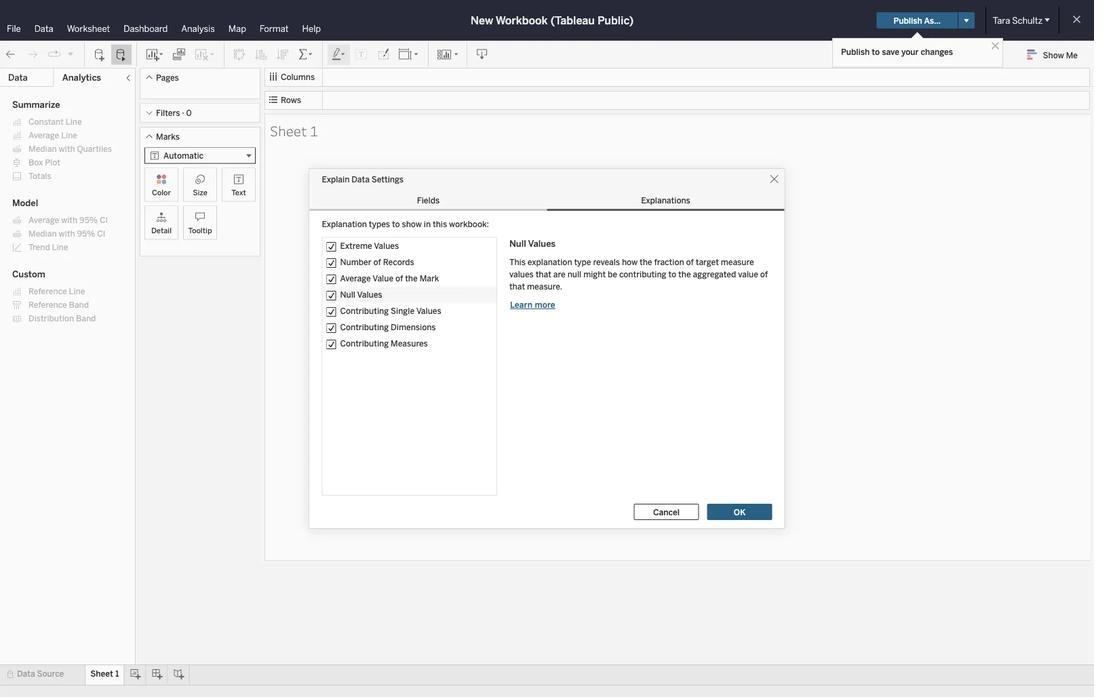 Task type: locate. For each thing, give the bounding box(es) containing it.
changes
[[921, 47, 954, 57]]

2 vertical spatial contributing
[[340, 339, 389, 349]]

2 median from the top
[[29, 229, 57, 239]]

that down values
[[510, 282, 525, 292]]

show
[[402, 219, 422, 229]]

2 contributing from the top
[[340, 322, 389, 332]]

filters · 0
[[156, 108, 192, 118]]

to down 'fraction'
[[669, 270, 677, 280]]

rows
[[281, 95, 301, 105]]

band
[[69, 300, 89, 310], [76, 314, 96, 324]]

with down the average line
[[59, 144, 75, 154]]

0 vertical spatial publish
[[894, 15, 923, 25]]

reference up distribution
[[29, 300, 67, 310]]

sheet right source
[[90, 670, 113, 679]]

1 vertical spatial sheet 1
[[90, 670, 119, 679]]

contributing single values
[[340, 306, 442, 316]]

2 horizontal spatial to
[[872, 47, 880, 57]]

1 vertical spatial null
[[340, 290, 356, 300]]

95% down average with 95% ci
[[77, 229, 95, 239]]

median up trend
[[29, 229, 57, 239]]

2 vertical spatial to
[[669, 270, 677, 280]]

0 vertical spatial average
[[29, 131, 59, 140]]

1 vertical spatial to
[[392, 219, 400, 229]]

to
[[872, 47, 880, 57], [392, 219, 400, 229], [669, 270, 677, 280]]

median up "box plot"
[[29, 144, 57, 154]]

with for median with quartiles
[[59, 144, 75, 154]]

average with 95% ci
[[29, 215, 108, 225]]

1 horizontal spatial sheet 1
[[270, 121, 318, 140]]

target
[[696, 258, 719, 267]]

0 horizontal spatial sheet
[[90, 670, 113, 679]]

analytics
[[62, 72, 101, 83]]

ci for median with 95% ci
[[97, 229, 106, 239]]

median for median with 95% ci
[[29, 229, 57, 239]]

with for average with 95% ci
[[61, 215, 78, 225]]

resume auto updates image
[[115, 48, 128, 61]]

band up the distribution band
[[69, 300, 89, 310]]

text
[[232, 188, 246, 197]]

show
[[1044, 50, 1065, 60]]

1 horizontal spatial null values
[[510, 238, 556, 249]]

line up reference band
[[69, 287, 85, 297]]

of right value
[[396, 274, 403, 283]]

publish left save
[[842, 47, 870, 57]]

1 median from the top
[[29, 144, 57, 154]]

line
[[66, 117, 82, 127], [61, 131, 77, 140], [52, 243, 68, 252], [69, 287, 85, 297]]

the up contributing
[[640, 258, 653, 267]]

marks
[[156, 132, 180, 142]]

replay animation image up 'analytics'
[[67, 50, 75, 58]]

publish
[[894, 15, 923, 25], [842, 47, 870, 57]]

reference up reference band
[[29, 287, 67, 297]]

0 vertical spatial 1
[[310, 121, 318, 140]]

replay animation image
[[48, 48, 61, 61], [67, 50, 75, 58]]

new workbook (tableau public)
[[471, 14, 634, 27]]

average down the number at the left top of page
[[340, 274, 371, 283]]

line for average line
[[61, 131, 77, 140]]

95% for average with 95% ci
[[79, 215, 98, 225]]

1 horizontal spatial 1
[[310, 121, 318, 140]]

0 horizontal spatial 1
[[115, 670, 119, 679]]

1 vertical spatial 1
[[115, 670, 119, 679]]

ci
[[100, 215, 108, 225], [97, 229, 106, 239]]

explain
[[322, 174, 350, 184]]

explain data settings
[[322, 174, 404, 184]]

sheet 1 right source
[[90, 670, 119, 679]]

1 horizontal spatial that
[[536, 270, 552, 280]]

of up value
[[374, 257, 381, 267]]

format
[[260, 23, 289, 34]]

new worksheet image
[[145, 48, 164, 61]]

publish inside button
[[894, 15, 923, 25]]

0 horizontal spatial publish
[[842, 47, 870, 57]]

0 vertical spatial median
[[29, 144, 57, 154]]

publish to save your changes
[[842, 47, 954, 57]]

tooltip
[[188, 226, 212, 235]]

reference for reference line
[[29, 287, 67, 297]]

data up redo image
[[34, 23, 53, 34]]

0 horizontal spatial null
[[340, 290, 356, 300]]

ci up 'median with 95% ci' in the left of the page
[[100, 215, 108, 225]]

2 reference from the top
[[29, 300, 67, 310]]

null values down value
[[340, 290, 382, 300]]

1 horizontal spatial to
[[669, 270, 677, 280]]

1 vertical spatial with
[[61, 215, 78, 225]]

data source
[[17, 670, 64, 679]]

2 vertical spatial with
[[59, 229, 75, 239]]

publish left the "as..."
[[894, 15, 923, 25]]

explanations
[[641, 195, 691, 205]]

1 right source
[[115, 670, 119, 679]]

0 vertical spatial reference
[[29, 287, 67, 297]]

line up the average line
[[66, 117, 82, 127]]

1 horizontal spatial publish
[[894, 15, 923, 25]]

contributing measures
[[340, 339, 428, 349]]

95%
[[79, 215, 98, 225], [77, 229, 95, 239]]

with down average with 95% ci
[[59, 229, 75, 239]]

0 vertical spatial 95%
[[79, 215, 98, 225]]

single
[[391, 306, 415, 316]]

3 contributing from the top
[[340, 339, 389, 349]]

contributing down 'contributing dimensions'
[[340, 339, 389, 349]]

0 horizontal spatial that
[[510, 282, 525, 292]]

value
[[373, 274, 394, 283]]

1 vertical spatial average
[[29, 215, 59, 225]]

1 vertical spatial band
[[76, 314, 96, 324]]

0 vertical spatial contributing
[[340, 306, 389, 316]]

how
[[622, 258, 638, 267]]

values up number of records
[[374, 241, 399, 251]]

worksheet
[[67, 23, 110, 34]]

contributing up contributing measures
[[340, 322, 389, 332]]

1 contributing from the top
[[340, 306, 389, 316]]

average inside explain data settings dialog
[[340, 274, 371, 283]]

publish as...
[[894, 15, 941, 25]]

this explanation type reveals how the fraction of target measure values that are null might be contributing to the aggregated value of that measure.
[[510, 258, 768, 292]]

1 vertical spatial reference
[[29, 300, 67, 310]]

data right explain
[[352, 174, 370, 184]]

95% up 'median with 95% ci' in the left of the page
[[79, 215, 98, 225]]

null values up this
[[510, 238, 556, 249]]

number of records
[[340, 257, 415, 267]]

with
[[59, 144, 75, 154], [61, 215, 78, 225], [59, 229, 75, 239]]

null down the number at the left top of page
[[340, 290, 356, 300]]

0 horizontal spatial the
[[405, 274, 418, 283]]

number
[[340, 257, 372, 267]]

sheet down rows
[[270, 121, 307, 140]]

public)
[[598, 14, 634, 27]]

null up this
[[510, 238, 526, 249]]

1 horizontal spatial the
[[640, 258, 653, 267]]

contributing up 'contributing dimensions'
[[340, 306, 389, 316]]

1 vertical spatial publish
[[842, 47, 870, 57]]

sheet 1 down rows
[[270, 121, 318, 140]]

reference band
[[29, 300, 89, 310]]

median
[[29, 144, 57, 154], [29, 229, 57, 239]]

1
[[310, 121, 318, 140], [115, 670, 119, 679]]

detail
[[151, 226, 172, 235]]

measures
[[391, 339, 428, 349]]

line for constant line
[[66, 117, 82, 127]]

reference for reference band
[[29, 300, 67, 310]]

1 reference from the top
[[29, 287, 67, 297]]

types
[[369, 219, 390, 229]]

schultz
[[1013, 15, 1043, 26]]

contributing
[[620, 270, 667, 280]]

with up 'median with 95% ci' in the left of the page
[[61, 215, 78, 225]]

0 vertical spatial band
[[69, 300, 89, 310]]

contributing
[[340, 306, 389, 316], [340, 322, 389, 332], [340, 339, 389, 349]]

replay animation image right redo image
[[48, 48, 61, 61]]

·
[[182, 108, 184, 118]]

contributing for contributing single values
[[340, 306, 389, 316]]

the left mark
[[405, 274, 418, 283]]

0 vertical spatial sheet 1
[[270, 121, 318, 140]]

values
[[528, 238, 556, 249], [374, 241, 399, 251], [357, 290, 382, 300], [417, 306, 442, 316]]

extreme
[[340, 241, 372, 251]]

to left show
[[392, 219, 400, 229]]

new data source image
[[93, 48, 107, 61]]

explanation types to show in this workbook:
[[322, 219, 489, 229]]

fields
[[417, 195, 440, 205]]

average for average value of the mark
[[340, 274, 371, 283]]

0 vertical spatial that
[[536, 270, 552, 280]]

average down model
[[29, 215, 59, 225]]

the down 'fraction'
[[679, 270, 691, 280]]

2 vertical spatial average
[[340, 274, 371, 283]]

ci down average with 95% ci
[[97, 229, 106, 239]]

1 vertical spatial median
[[29, 229, 57, 239]]

0
[[186, 108, 192, 118]]

this
[[433, 219, 447, 229]]

that up measure.
[[536, 270, 552, 280]]

1 vertical spatial null values
[[340, 290, 382, 300]]

publish as... button
[[877, 12, 958, 29]]

1 down columns
[[310, 121, 318, 140]]

1 vertical spatial 95%
[[77, 229, 95, 239]]

band down reference band
[[76, 314, 96, 324]]

1 horizontal spatial replay animation image
[[67, 50, 75, 58]]

filters
[[156, 108, 180, 118]]

value
[[739, 270, 759, 280]]

1 vertical spatial contributing
[[340, 322, 389, 332]]

1 horizontal spatial null
[[510, 238, 526, 249]]

sort descending image
[[276, 48, 290, 61]]

show labels image
[[355, 48, 369, 61]]

to left save
[[872, 47, 880, 57]]

line down 'median with 95% ci' in the left of the page
[[52, 243, 68, 252]]

median with 95% ci
[[29, 229, 106, 239]]

cancel button
[[634, 504, 699, 521]]

map
[[229, 23, 246, 34]]

line up median with quartiles
[[61, 131, 77, 140]]

contributing for contributing measures
[[340, 339, 389, 349]]

tara
[[994, 15, 1011, 26]]

average
[[29, 131, 59, 140], [29, 215, 59, 225], [340, 274, 371, 283]]

0 vertical spatial null
[[510, 238, 526, 249]]

0 vertical spatial with
[[59, 144, 75, 154]]

totals
[[29, 171, 51, 181]]

average down constant
[[29, 131, 59, 140]]

explain data settings dialog
[[310, 169, 785, 529]]

save
[[883, 47, 900, 57]]

0 vertical spatial sheet
[[270, 121, 307, 140]]

data inside dialog
[[352, 174, 370, 184]]

1 vertical spatial ci
[[97, 229, 106, 239]]

collapse image
[[124, 74, 132, 82]]

help
[[302, 23, 321, 34]]

null values
[[510, 238, 556, 249], [340, 290, 382, 300]]

line for reference line
[[69, 287, 85, 297]]

0 vertical spatial ci
[[100, 215, 108, 225]]

box plot
[[29, 158, 60, 168]]

sheet
[[270, 121, 307, 140], [90, 670, 113, 679]]

settings
[[372, 174, 404, 184]]

box
[[29, 158, 43, 168]]

null
[[568, 270, 582, 280]]

of right value on the top of the page
[[761, 270, 768, 280]]

contributing dimensions
[[340, 322, 436, 332]]



Task type: vqa. For each thing, say whether or not it's contained in the screenshot.
Analytics
yes



Task type: describe. For each thing, give the bounding box(es) containing it.
measure.
[[527, 282, 563, 292]]

data left source
[[17, 670, 35, 679]]

to inside this explanation type reveals how the fraction of target measure values that are null might be contributing to the aggregated value of that measure.
[[669, 270, 677, 280]]

2 horizontal spatial the
[[679, 270, 691, 280]]

0 vertical spatial null values
[[510, 238, 556, 249]]

quartiles
[[77, 144, 112, 154]]

constant line
[[29, 117, 82, 127]]

cancel
[[654, 507, 680, 517]]

model
[[12, 198, 38, 209]]

clear sheet image
[[194, 48, 216, 61]]

author control dialog tabs tab list
[[310, 189, 785, 211]]

fraction
[[655, 258, 685, 267]]

plot
[[45, 158, 60, 168]]

as...
[[925, 15, 941, 25]]

average for average line
[[29, 131, 59, 140]]

color
[[152, 188, 171, 197]]

learn
[[510, 300, 533, 310]]

show me button
[[1022, 44, 1091, 65]]

new
[[471, 14, 493, 27]]

1 vertical spatial sheet
[[90, 670, 113, 679]]

values up the dimensions
[[417, 306, 442, 316]]

median for median with quartiles
[[29, 144, 57, 154]]

0 vertical spatial to
[[872, 47, 880, 57]]

show/hide cards image
[[437, 48, 459, 61]]

download image
[[476, 48, 489, 61]]

swap rows and columns image
[[233, 48, 246, 61]]

reveals
[[593, 258, 620, 267]]

more
[[535, 300, 556, 310]]

this
[[510, 258, 526, 267]]

duplicate image
[[172, 48, 186, 61]]

of left target
[[687, 258, 694, 267]]

average line
[[29, 131, 77, 140]]

data down undo "image"
[[8, 72, 28, 83]]

0 horizontal spatial to
[[392, 219, 400, 229]]

tara schultz
[[994, 15, 1043, 26]]

might
[[584, 270, 606, 280]]

summarize
[[12, 99, 60, 110]]

constant
[[29, 117, 64, 127]]

show me
[[1044, 50, 1078, 60]]

ok
[[734, 507, 746, 517]]

records
[[383, 257, 415, 267]]

0 horizontal spatial null values
[[340, 290, 382, 300]]

totals image
[[298, 48, 314, 61]]

pages
[[156, 73, 179, 82]]

band for distribution band
[[76, 314, 96, 324]]

are
[[554, 270, 566, 280]]

values up the explanation at the top
[[528, 238, 556, 249]]

columns
[[281, 72, 315, 82]]

median with quartiles
[[29, 144, 112, 154]]

average for average with 95% ci
[[29, 215, 59, 225]]

publish for publish as...
[[894, 15, 923, 25]]

1 vertical spatial that
[[510, 282, 525, 292]]

explanation
[[322, 219, 367, 229]]

size
[[193, 188, 208, 197]]

line for trend line
[[52, 243, 68, 252]]

me
[[1067, 50, 1078, 60]]

workbook:
[[449, 219, 489, 229]]

distribution
[[29, 314, 74, 324]]

trend
[[29, 243, 50, 252]]

format workbook image
[[377, 48, 390, 61]]

aggregated
[[693, 270, 737, 280]]

analysis
[[181, 23, 215, 34]]

close image
[[990, 39, 1002, 52]]

workbook
[[496, 14, 548, 27]]

ok button
[[708, 504, 773, 521]]

type
[[575, 258, 591, 267]]

0 horizontal spatial replay animation image
[[48, 48, 61, 61]]

values down value
[[357, 290, 382, 300]]

dashboard
[[124, 23, 168, 34]]

0 horizontal spatial sheet 1
[[90, 670, 119, 679]]

in
[[424, 219, 431, 229]]

dimensions
[[391, 322, 436, 332]]

1 horizontal spatial sheet
[[270, 121, 307, 140]]

measure
[[721, 258, 755, 267]]

learn more
[[510, 300, 556, 310]]

explanation
[[528, 258, 573, 267]]

with for median with 95% ci
[[59, 229, 75, 239]]

undo image
[[4, 48, 18, 61]]

contributing for contributing dimensions
[[340, 322, 389, 332]]

95% for median with 95% ci
[[77, 229, 95, 239]]

distribution band
[[29, 314, 96, 324]]

mark
[[420, 274, 439, 283]]

redo image
[[26, 48, 39, 61]]

ci for average with 95% ci
[[100, 215, 108, 225]]

publish for publish to save your changes
[[842, 47, 870, 57]]

learn more link
[[510, 300, 556, 311]]

file
[[7, 23, 21, 34]]

(tableau
[[551, 14, 595, 27]]

custom
[[12, 269, 45, 280]]

sort ascending image
[[255, 48, 268, 61]]

extreme values
[[340, 241, 399, 251]]

highlight image
[[331, 48, 347, 61]]

trend line
[[29, 243, 68, 252]]

fit image
[[398, 48, 420, 61]]

your
[[902, 47, 919, 57]]

band for reference band
[[69, 300, 89, 310]]

be
[[608, 270, 618, 280]]



